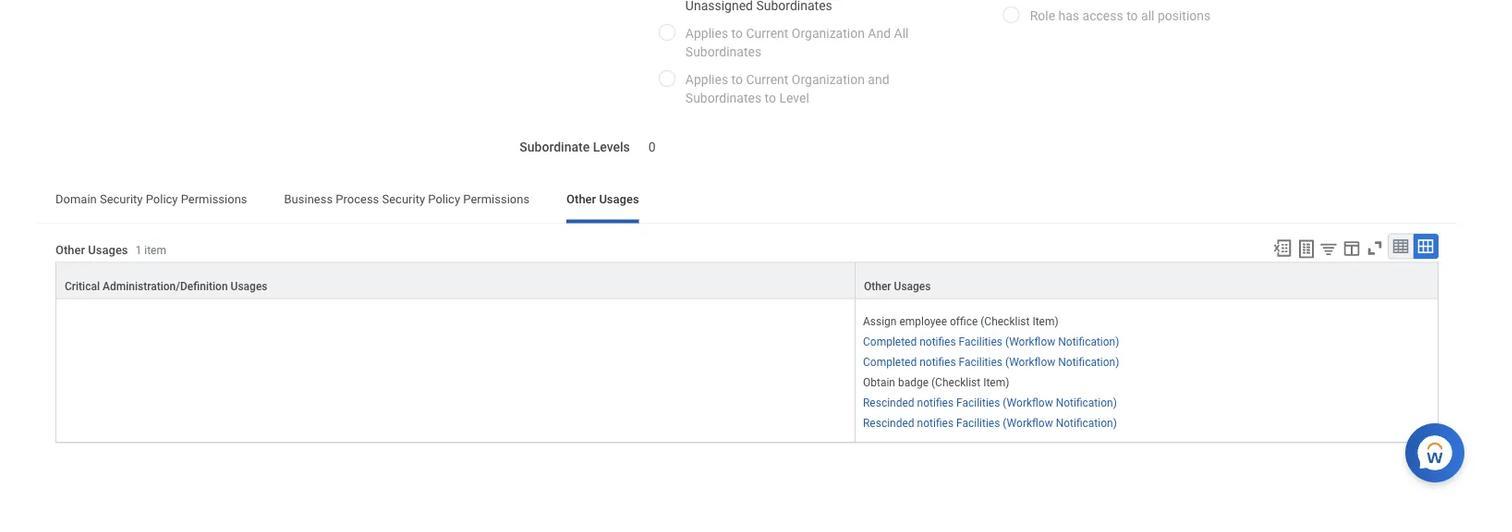 Task type: locate. For each thing, give the bounding box(es) containing it.
organization inside applies to current organization and subordinates to level
[[792, 71, 865, 87]]

current up applies to current organization and subordinates to level
[[747, 25, 789, 40]]

security right domain
[[100, 192, 143, 206]]

completed notifies facilities (workflow notification)
[[863, 335, 1120, 348], [863, 356, 1120, 369]]

item) inside the obtain badge (checklist item) rescinded notifies facilities (workflow notification) rescinded notifies facilities (workflow notification)
[[984, 376, 1010, 389]]

1 rescinded notifies facilities (workflow notification) link from the top
[[863, 393, 1118, 409]]

1 horizontal spatial other usages
[[864, 280, 931, 293]]

(checklist
[[981, 315, 1030, 328], [932, 376, 981, 389]]

other
[[567, 192, 596, 206], [55, 243, 85, 257], [864, 280, 892, 293]]

to
[[1127, 8, 1139, 23], [732, 25, 743, 40], [732, 71, 743, 87], [765, 90, 777, 105]]

1 vertical spatial other usages
[[864, 280, 931, 293]]

other usages
[[567, 192, 639, 206], [864, 280, 931, 293]]

2 completed notifies facilities (workflow notification) from the top
[[863, 356, 1120, 369]]

completed notifies facilities (workflow notification) link up the obtain badge (checklist item) rescinded notifies facilities (workflow notification) rescinded notifies facilities (workflow notification)
[[863, 352, 1120, 369]]

usages inside popup button
[[895, 280, 931, 293]]

0 horizontal spatial permissions
[[181, 192, 247, 206]]

subordinates up applies to current organization and subordinates to level
[[686, 44, 762, 59]]

policy up critical administration/definition usages popup button
[[428, 192, 460, 206]]

2 vertical spatial other
[[864, 280, 892, 293]]

to inside applies to current organization and all subordinates
[[732, 25, 743, 40]]

usages
[[599, 192, 639, 206], [88, 243, 128, 257], [231, 280, 268, 293], [895, 280, 931, 293]]

1 horizontal spatial permissions
[[463, 192, 530, 206]]

0 vertical spatial current
[[747, 25, 789, 40]]

2 current from the top
[[747, 71, 789, 87]]

notifies
[[920, 335, 957, 348], [920, 356, 957, 369], [918, 397, 954, 409], [918, 417, 954, 430]]

2 subordinates from the top
[[686, 90, 762, 105]]

1 vertical spatial completed notifies facilities (workflow notification) link
[[863, 352, 1120, 369]]

1 horizontal spatial other
[[567, 192, 596, 206]]

usages down levels
[[599, 192, 639, 206]]

subordinates left level on the right of the page
[[686, 90, 762, 105]]

fullscreen image
[[1365, 238, 1386, 258]]

1 organization from the top
[[792, 25, 865, 40]]

1 vertical spatial (checklist
[[932, 376, 981, 389]]

row containing critical administration/definition usages
[[55, 262, 1439, 299]]

0 horizontal spatial item)
[[984, 376, 1010, 389]]

usages right administration/definition
[[231, 280, 268, 293]]

1
[[136, 244, 142, 257]]

other usages up assign
[[864, 280, 931, 293]]

completed down assign
[[863, 335, 917, 348]]

subordinate
[[520, 139, 590, 155]]

security right the process at the top of page
[[382, 192, 425, 206]]

toolbar
[[1265, 233, 1439, 262]]

2 row from the top
[[55, 299, 1439, 443]]

obtain badge (checklist item) element
[[863, 372, 1010, 389]]

item)
[[1033, 315, 1059, 328], [984, 376, 1010, 389]]

(checklist right badge
[[932, 376, 981, 389]]

1 vertical spatial rescinded
[[863, 417, 915, 430]]

1 vertical spatial item)
[[984, 376, 1010, 389]]

0 vertical spatial other usages
[[567, 192, 639, 206]]

other down subordinate levels
[[567, 192, 596, 206]]

2 horizontal spatial other
[[864, 280, 892, 293]]

completed notifies facilities (workflow notification) link
[[863, 332, 1120, 348], [863, 352, 1120, 369]]

1 current from the top
[[747, 25, 789, 40]]

1 horizontal spatial item)
[[1033, 315, 1059, 328]]

applies
[[686, 25, 729, 40], [686, 71, 729, 87]]

applies inside applies to current organization and subordinates to level
[[686, 71, 729, 87]]

export to excel image
[[1273, 238, 1293, 258]]

1 applies from the top
[[686, 25, 729, 40]]

other inside popup button
[[864, 280, 892, 293]]

other usages inside 'tab list'
[[567, 192, 639, 206]]

0 horizontal spatial other
[[55, 243, 85, 257]]

process
[[336, 192, 379, 206]]

1 vertical spatial completed
[[863, 356, 917, 369]]

current
[[747, 25, 789, 40], [747, 71, 789, 87]]

current inside applies to current organization and all subordinates
[[747, 25, 789, 40]]

(workflow
[[1006, 335, 1056, 348], [1006, 356, 1056, 369], [1003, 397, 1054, 409], [1003, 417, 1054, 430]]

click to view/edit grid preferences image
[[1342, 238, 1363, 258]]

1 vertical spatial applies
[[686, 71, 729, 87]]

0 horizontal spatial policy
[[146, 192, 178, 206]]

current up level on the right of the page
[[747, 71, 789, 87]]

applies for applies to current organization and subordinates to level
[[686, 71, 729, 87]]

2 security from the left
[[382, 192, 425, 206]]

critical administration/definition usages
[[65, 280, 268, 293]]

all
[[895, 25, 909, 40]]

1 vertical spatial current
[[747, 71, 789, 87]]

0 vertical spatial rescinded notifies facilities (workflow notification) link
[[863, 393, 1118, 409]]

organization up level on the right of the page
[[792, 71, 865, 87]]

0 vertical spatial organization
[[792, 25, 865, 40]]

0 vertical spatial completed
[[863, 335, 917, 348]]

policy
[[146, 192, 178, 206], [428, 192, 460, 206]]

domain
[[55, 192, 97, 206]]

and
[[868, 25, 891, 40]]

level
[[780, 90, 810, 105]]

completed notifies facilities (workflow notification) down office
[[863, 335, 1120, 348]]

1 vertical spatial rescinded notifies facilities (workflow notification) link
[[863, 413, 1118, 430]]

to up applies to current organization and subordinates to level
[[732, 25, 743, 40]]

rescinded notifies facilities (workflow notification) link
[[863, 393, 1118, 409], [863, 413, 1118, 430]]

select to filter grid data image
[[1319, 239, 1340, 258]]

workday assistant region
[[1406, 416, 1473, 483]]

critical
[[65, 280, 100, 293]]

has
[[1059, 8, 1080, 23]]

business process security policy permissions
[[284, 192, 530, 206]]

(checklist right office
[[981, 315, 1030, 328]]

assign
[[863, 315, 897, 328]]

to left level on the right of the page
[[765, 90, 777, 105]]

critical administration/definition usages button
[[56, 263, 855, 298]]

other up critical
[[55, 243, 85, 257]]

2 applies from the top
[[686, 71, 729, 87]]

(checklist inside the obtain badge (checklist item) rescinded notifies facilities (workflow notification) rescinded notifies facilities (workflow notification)
[[932, 376, 981, 389]]

to down applies to current organization and all subordinates at top
[[732, 71, 743, 87]]

1 permissions from the left
[[181, 192, 247, 206]]

tab list
[[37, 179, 1458, 223]]

1 subordinates from the top
[[686, 44, 762, 59]]

other usages down levels
[[567, 192, 639, 206]]

permissions
[[181, 192, 247, 206], [463, 192, 530, 206]]

1 vertical spatial other
[[55, 243, 85, 257]]

1 row from the top
[[55, 262, 1439, 299]]

1 completed notifies facilities (workflow notification) link from the top
[[863, 332, 1120, 348]]

0 horizontal spatial security
[[100, 192, 143, 206]]

0 vertical spatial other
[[567, 192, 596, 206]]

organization inside applies to current organization and all subordinates
[[792, 25, 865, 40]]

0 vertical spatial completed notifies facilities (workflow notification)
[[863, 335, 1120, 348]]

1 vertical spatial subordinates
[[686, 90, 762, 105]]

positions
[[1158, 8, 1211, 23]]

completed up obtain in the bottom right of the page
[[863, 356, 917, 369]]

current inside applies to current organization and subordinates to level
[[747, 71, 789, 87]]

item) right office
[[1033, 315, 1059, 328]]

1 horizontal spatial security
[[382, 192, 425, 206]]

other up assign
[[864, 280, 892, 293]]

access
[[1083, 8, 1124, 23]]

0 horizontal spatial other usages
[[567, 192, 639, 206]]

1 policy from the left
[[146, 192, 178, 206]]

1 vertical spatial organization
[[792, 71, 865, 87]]

completed
[[863, 335, 917, 348], [863, 356, 917, 369]]

1 horizontal spatial policy
[[428, 192, 460, 206]]

rescinded
[[863, 397, 915, 409], [863, 417, 915, 430]]

applies inside applies to current organization and all subordinates
[[686, 25, 729, 40]]

item) down assign employee office (checklist item)
[[984, 376, 1010, 389]]

cell
[[55, 299, 856, 443]]

notification)
[[1059, 335, 1120, 348], [1059, 356, 1120, 369], [1056, 397, 1118, 409], [1056, 417, 1118, 430]]

subordinates
[[686, 44, 762, 59], [686, 90, 762, 105]]

applies for applies to current organization and all subordinates
[[686, 25, 729, 40]]

organization left and
[[792, 25, 865, 40]]

row
[[55, 262, 1439, 299], [55, 299, 1439, 443]]

office
[[950, 315, 978, 328]]

facilities
[[959, 335, 1003, 348], [959, 356, 1003, 369], [957, 397, 1001, 409], [957, 417, 1001, 430]]

0 vertical spatial completed notifies facilities (workflow notification) link
[[863, 332, 1120, 348]]

0 vertical spatial rescinded
[[863, 397, 915, 409]]

domain security policy permissions
[[55, 192, 247, 206]]

security
[[100, 192, 143, 206], [382, 192, 425, 206]]

completed notifies facilities (workflow notification) link down office
[[863, 332, 1120, 348]]

1 completed notifies facilities (workflow notification) from the top
[[863, 335, 1120, 348]]

organization
[[792, 25, 865, 40], [792, 71, 865, 87]]

0 vertical spatial subordinates
[[686, 44, 762, 59]]

usages up employee
[[895, 280, 931, 293]]

1 vertical spatial completed notifies facilities (workflow notification)
[[863, 356, 1120, 369]]

completed notifies facilities (workflow notification) up the obtain badge (checklist item) rescinded notifies facilities (workflow notification) rescinded notifies facilities (workflow notification)
[[863, 356, 1120, 369]]

0 vertical spatial applies
[[686, 25, 729, 40]]

policy up item
[[146, 192, 178, 206]]

2 organization from the top
[[792, 71, 865, 87]]

badge
[[899, 376, 929, 389]]



Task type: describe. For each thing, give the bounding box(es) containing it.
0 vertical spatial item)
[[1033, 315, 1059, 328]]

tab list containing domain security policy permissions
[[37, 179, 1458, 223]]

to left all
[[1127, 8, 1139, 23]]

completed notifies facilities (workflow notification) for 1st the completed notifies facilities (workflow notification) link from the top of the items selected list
[[863, 335, 1120, 348]]

subordinates inside applies to current organization and subordinates to level
[[686, 90, 762, 105]]

completed notifies facilities (workflow notification) for 1st the completed notifies facilities (workflow notification) link from the bottom of the items selected list
[[863, 356, 1120, 369]]

2 completed notifies facilities (workflow notification) link from the top
[[863, 352, 1120, 369]]

all
[[1142, 8, 1155, 23]]

subordinate levels
[[520, 139, 630, 155]]

table image
[[1392, 237, 1411, 256]]

organization for and
[[792, 25, 865, 40]]

levels
[[593, 139, 630, 155]]

2 rescinded from the top
[[863, 417, 915, 430]]

row containing assign employee office (checklist item)
[[55, 299, 1439, 443]]

role has access to all positions
[[1031, 8, 1211, 23]]

usages inside popup button
[[231, 280, 268, 293]]

expand table image
[[1417, 237, 1436, 256]]

usages left the "1"
[[88, 243, 128, 257]]

export to worksheets image
[[1296, 238, 1318, 260]]

1 rescinded from the top
[[863, 397, 915, 409]]

2 policy from the left
[[428, 192, 460, 206]]

current for to
[[747, 71, 789, 87]]

obtain badge (checklist item) rescinded notifies facilities (workflow notification) rescinded notifies facilities (workflow notification)
[[863, 376, 1118, 430]]

0 vertical spatial (checklist
[[981, 315, 1030, 328]]

applies to current organization and all subordinates
[[686, 25, 909, 59]]

item
[[144, 244, 166, 257]]

other usages 1 item
[[55, 243, 166, 257]]

obtain
[[863, 376, 896, 389]]

2 completed from the top
[[863, 356, 917, 369]]

employee
[[900, 315, 948, 328]]

business
[[284, 192, 333, 206]]

applies to current organization and subordinates to level
[[686, 71, 890, 105]]

assign employee office (checklist item)
[[863, 315, 1059, 328]]

organization for and
[[792, 71, 865, 87]]

administration/definition
[[103, 280, 228, 293]]

0
[[649, 139, 656, 155]]

subordinates inside applies to current organization and all subordinates
[[686, 44, 762, 59]]

assign employee office (checklist item) element
[[863, 311, 1059, 328]]

2 permissions from the left
[[463, 192, 530, 206]]

current for subordinates
[[747, 25, 789, 40]]

1 completed from the top
[[863, 335, 917, 348]]

items selected list
[[863, 311, 1150, 431]]

1 security from the left
[[100, 192, 143, 206]]

subordinate levels element
[[649, 128, 656, 156]]

role
[[1031, 8, 1056, 23]]

other usages inside other usages popup button
[[864, 280, 931, 293]]

other usages button
[[856, 263, 1439, 298]]

2 rescinded notifies facilities (workflow notification) link from the top
[[863, 413, 1118, 430]]

and
[[868, 71, 890, 87]]



Task type: vqa. For each thing, say whether or not it's contained in the screenshot.
'payroll'
no



